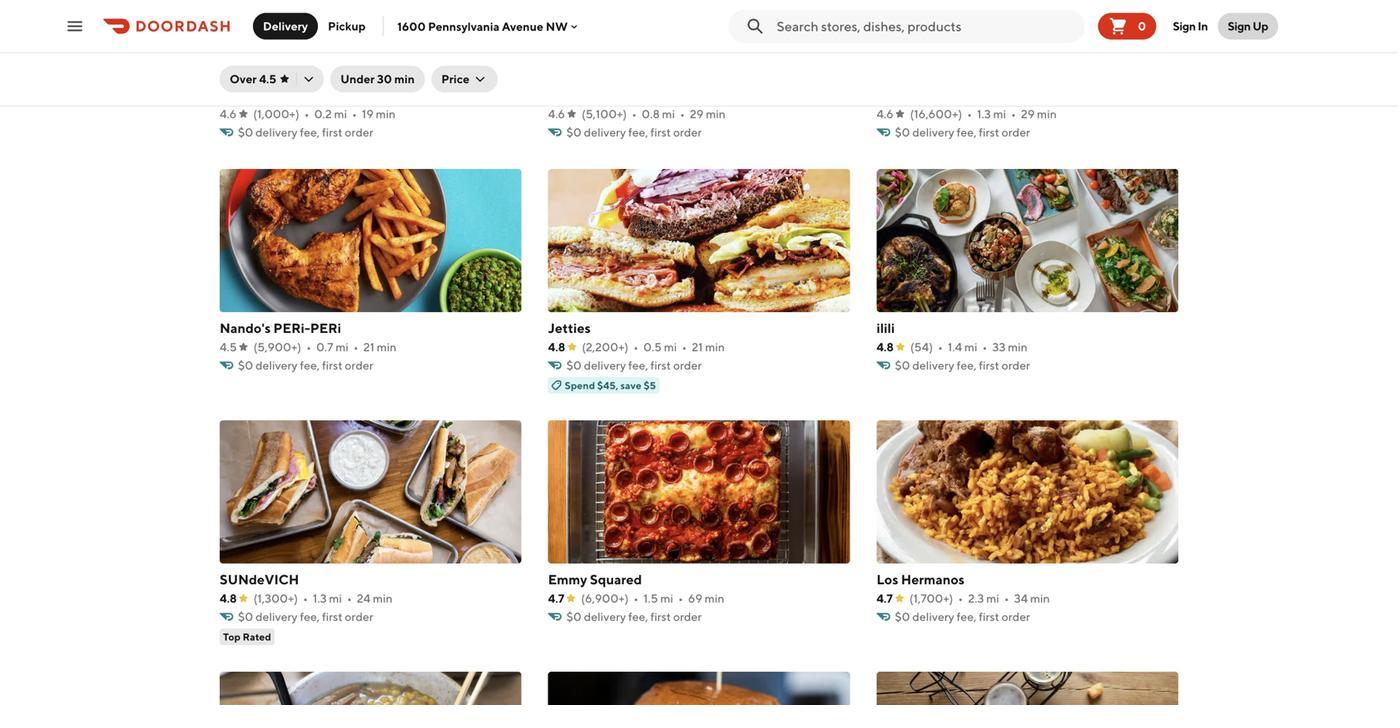 Task type: describe. For each thing, give the bounding box(es) containing it.
• 1.5 mi • 69 min
[[634, 592, 725, 605]]

emmy squared
[[548, 572, 642, 587]]

• 1.4 mi • 33 min
[[939, 340, 1028, 354]]

delivery
[[263, 19, 308, 33]]

first for emmy squared
[[651, 610, 671, 624]]

pennsylvania
[[428, 19, 500, 33]]

0.2
[[314, 107, 332, 121]]

0.7
[[316, 340, 333, 354]]

min for ilili
[[1008, 340, 1028, 354]]

fee, for grilled cheese dc
[[300, 125, 320, 139]]

min for jetties
[[706, 340, 725, 354]]

delivery for sundevich
[[256, 610, 298, 624]]

delivery for los hermanos
[[913, 610, 955, 624]]

$0 delivery fee, first order for sundevich
[[238, 610, 374, 624]]

0
[[1139, 19, 1147, 33]]

sign up link
[[1219, 13, 1279, 40]]

mi for jetties
[[664, 340, 677, 354]]

4.6 for (16,600+)
[[877, 107, 894, 121]]

over 4.5 button
[[220, 66, 324, 92]]

mi right the (16,600+)
[[994, 107, 1007, 121]]

4.5 inside button
[[259, 72, 277, 86]]

top rated
[[223, 631, 271, 643]]

mi right 0.8 on the left top
[[662, 107, 675, 121]]

order down • 0.8 mi • 29 min
[[674, 125, 702, 139]]

up
[[1253, 19, 1269, 33]]

fee, for jetties
[[629, 358, 649, 372]]

delivery for grilled cheese dc
[[256, 125, 298, 139]]

fee, for ilili
[[957, 358, 977, 372]]

over
[[230, 72, 257, 86]]

first for grilled cheese dc
[[322, 125, 343, 139]]

save
[[621, 380, 642, 391]]

0.5
[[644, 340, 662, 354]]

24
[[357, 592, 371, 605]]

$0 delivery fee, first order for ilili
[[895, 358, 1031, 372]]

order for emmy squared
[[674, 610, 702, 624]]

ilili
[[877, 320, 895, 336]]

delivery for ilili
[[913, 358, 955, 372]]

over 4.5
[[230, 72, 277, 86]]

4.7 for emmy squared
[[548, 592, 565, 605]]

delivery for emmy squared
[[584, 610, 626, 624]]

min for emmy squared
[[705, 592, 725, 605]]

(1,000+)
[[253, 107, 300, 121]]

$0 for sundevich
[[238, 610, 253, 624]]

peri-
[[274, 320, 310, 336]]

spend
[[565, 380, 595, 391]]

mi for nando's peri-peri
[[336, 340, 349, 354]]

4.8 for ilili
[[877, 340, 894, 354]]

price button
[[432, 66, 498, 92]]

• 0.5 mi • 21 min
[[634, 340, 725, 354]]

1.5
[[644, 592, 658, 605]]

1.3 for • 1.3 mi • 29 min
[[978, 107, 992, 121]]

fee, down 0.8 on the left top
[[629, 125, 649, 139]]

fee, for nando's peri-peri
[[300, 358, 320, 372]]

order for nando's peri-peri
[[345, 358, 374, 372]]

under
[[341, 72, 375, 86]]

(5,900+)
[[254, 340, 301, 354]]

under 30 min button
[[331, 66, 425, 92]]

mi for los hermanos
[[987, 592, 1000, 605]]

order for jetties
[[674, 358, 702, 372]]

delivery down the (16,600+)
[[913, 125, 955, 139]]

$0 delivery fee, first order for nando's peri-peri
[[238, 358, 374, 372]]

• 0.8 mi • 29 min
[[632, 107, 726, 121]]

sundevich
[[220, 572, 299, 587]]

21 for jetties
[[692, 340, 703, 354]]

1600
[[398, 19, 426, 33]]

first down • 1.3 mi • 29 min
[[979, 125, 1000, 139]]

grilled cheese dc
[[220, 87, 335, 103]]

first for nando's peri-peri
[[322, 358, 343, 372]]

jetties
[[548, 320, 591, 336]]

cheese
[[265, 87, 312, 103]]

fee, for los hermanos
[[957, 610, 977, 624]]

29 for 1.3 mi
[[1022, 107, 1035, 121]]

min for nando's peri-peri
[[377, 340, 397, 354]]

(1,300+)
[[254, 592, 298, 605]]

peri
[[310, 320, 341, 336]]

1600 pennsylvania avenue nw
[[398, 19, 568, 33]]

69
[[689, 592, 703, 605]]

(1,700+)
[[910, 592, 954, 605]]

order for grilled cheese dc
[[345, 125, 374, 139]]

4.8 for jetties
[[548, 340, 566, 354]]

first down 0.8 on the left top
[[651, 125, 671, 139]]



Task type: vqa. For each thing, say whether or not it's contained in the screenshot.


Task type: locate. For each thing, give the bounding box(es) containing it.
(6,900+)
[[581, 592, 629, 605]]

Store search: begin typing to search for stores available on DoorDash text field
[[777, 17, 1079, 35]]

fee, down 0.2
[[300, 125, 320, 139]]

(2,200+)
[[582, 340, 629, 354]]

4.7
[[548, 592, 565, 605], [877, 592, 893, 605]]

price
[[442, 72, 470, 86]]

$0 for emmy squared
[[567, 610, 582, 624]]

0 horizontal spatial 4.5
[[220, 340, 237, 354]]

sign in
[[1174, 19, 1209, 33]]

$0 delivery fee, first order down 0.2
[[238, 125, 374, 139]]

4.8
[[548, 340, 566, 354], [877, 340, 894, 354], [220, 592, 237, 605]]

$0 for nando's peri-peri
[[238, 358, 253, 372]]

first down 0.5
[[651, 358, 671, 372]]

33
[[993, 340, 1006, 354]]

2 4.6 from the left
[[548, 107, 565, 121]]

sign for sign in
[[1174, 19, 1196, 33]]

pickup
[[328, 19, 366, 33]]

under 30 min
[[341, 72, 415, 86]]

nando's peri-peri
[[220, 320, 341, 336]]

delivery
[[256, 125, 298, 139], [584, 125, 626, 139], [913, 125, 955, 139], [256, 358, 298, 372], [584, 358, 626, 372], [913, 358, 955, 372], [256, 610, 298, 624], [584, 610, 626, 624], [913, 610, 955, 624]]

fee, up save
[[629, 358, 649, 372]]

$0 delivery fee, first order up save
[[567, 358, 702, 372]]

1 vertical spatial 1.3
[[313, 592, 327, 605]]

2 29 from the left
[[1022, 107, 1035, 121]]

2.3
[[969, 592, 985, 605]]

• 0.7 mi • 21 min
[[306, 340, 397, 354]]

first
[[322, 125, 343, 139], [651, 125, 671, 139], [979, 125, 1000, 139], [322, 358, 343, 372], [651, 358, 671, 372], [979, 358, 1000, 372], [322, 610, 343, 624], [651, 610, 671, 624], [979, 610, 1000, 624]]

(16,600+)
[[911, 107, 963, 121]]

19
[[362, 107, 374, 121]]

dc
[[315, 87, 335, 103]]

fee,
[[300, 125, 320, 139], [629, 125, 649, 139], [957, 125, 977, 139], [300, 358, 320, 372], [629, 358, 649, 372], [957, 358, 977, 372], [300, 610, 320, 624], [629, 610, 649, 624], [957, 610, 977, 624]]

1 horizontal spatial 29
[[1022, 107, 1035, 121]]

sign left the in
[[1174, 19, 1196, 33]]

rated
[[243, 631, 271, 643]]

21 for nando's peri-peri
[[364, 340, 375, 354]]

1 horizontal spatial 4.6
[[548, 107, 565, 121]]

mi for ilili
[[965, 340, 978, 354]]

4.5 down nando's in the left of the page
[[220, 340, 237, 354]]

$0 for ilili
[[895, 358, 911, 372]]

emmy
[[548, 572, 588, 587]]

1.3 right the (16,600+)
[[978, 107, 992, 121]]

1 21 from the left
[[364, 340, 375, 354]]

order down 69
[[674, 610, 702, 624]]

first down "• 1.4 mi • 33 min"
[[979, 358, 1000, 372]]

2 horizontal spatial 4.6
[[877, 107, 894, 121]]

order down 34
[[1002, 610, 1031, 624]]

30
[[377, 72, 392, 86]]

1 29 from the left
[[690, 107, 704, 121]]

4.8 down ilili
[[877, 340, 894, 354]]

1 horizontal spatial sign
[[1229, 19, 1251, 33]]

$0 delivery fee, first order for emmy squared
[[567, 610, 702, 624]]

4.6 left the (16,600+)
[[877, 107, 894, 121]]

4.6 down grilled
[[220, 107, 237, 121]]

first for ilili
[[979, 358, 1000, 372]]

$0 for los hermanos
[[895, 610, 911, 624]]

(54)
[[911, 340, 934, 354]]

nw
[[546, 19, 568, 33]]

29
[[690, 107, 704, 121], [1022, 107, 1035, 121]]

delivery down (6,900+)
[[584, 610, 626, 624]]

first down 0.2
[[322, 125, 343, 139]]

2 horizontal spatial 4.8
[[877, 340, 894, 354]]

delivery for jetties
[[584, 358, 626, 372]]

$0 for grilled cheese dc
[[238, 125, 253, 139]]

fee, down the (16,600+)
[[957, 125, 977, 139]]

21
[[364, 340, 375, 354], [692, 340, 703, 354]]

fee, down 1.5 on the left
[[629, 610, 649, 624]]

fee, down 0.7
[[300, 358, 320, 372]]

(5,100+)
[[582, 107, 627, 121]]

4.6
[[220, 107, 237, 121], [548, 107, 565, 121], [877, 107, 894, 121]]

fee, for emmy squared
[[629, 610, 649, 624]]

avenue
[[502, 19, 544, 33]]

mi left 24
[[329, 592, 342, 605]]

first down 0.7
[[322, 358, 343, 372]]

1.3 left 24
[[313, 592, 327, 605]]

• 1.3 mi • 29 min
[[968, 107, 1057, 121]]

order for los hermanos
[[1002, 610, 1031, 624]]

2 sign from the left
[[1229, 19, 1251, 33]]

$0 delivery fee, first order down "(1,300+)"
[[238, 610, 374, 624]]

los
[[877, 572, 899, 587]]

sign for sign up
[[1229, 19, 1251, 33]]

mi right 0.7
[[336, 340, 349, 354]]

los hermanos
[[877, 572, 965, 587]]

4.7 down emmy
[[548, 592, 565, 605]]

$0 delivery fee, first order down 1.5 on the left
[[567, 610, 702, 624]]

1 vertical spatial 4.5
[[220, 340, 237, 354]]

1 horizontal spatial 4.7
[[877, 592, 893, 605]]

first for los hermanos
[[979, 610, 1000, 624]]

delivery down (54) at the right of page
[[913, 358, 955, 372]]

mi right 1.4 on the right of the page
[[965, 340, 978, 354]]

fee, down • 1.3 mi • 24 min
[[300, 610, 320, 624]]

delivery down (5,100+)
[[584, 125, 626, 139]]

4.7 down los
[[877, 592, 893, 605]]

mi right 0.5
[[664, 340, 677, 354]]

first for sundevich
[[322, 610, 343, 624]]

delivery down "(1,300+)"
[[256, 610, 298, 624]]

0 horizontal spatial sign
[[1174, 19, 1196, 33]]

order down • 1.3 mi • 29 min
[[1002, 125, 1031, 139]]

• 1.3 mi • 24 min
[[303, 592, 393, 605]]

order for ilili
[[1002, 358, 1031, 372]]

order down 33
[[1002, 358, 1031, 372]]

21 right 0.7
[[364, 340, 375, 354]]

sign up
[[1229, 19, 1269, 33]]

delivery for nando's peri-peri
[[256, 358, 298, 372]]

first for jetties
[[651, 358, 671, 372]]

open menu image
[[65, 16, 85, 36]]

4.6 left (5,100+)
[[548, 107, 565, 121]]

0 horizontal spatial 4.7
[[548, 592, 565, 605]]

$0 delivery fee, first order
[[238, 125, 374, 139], [567, 125, 702, 139], [895, 125, 1031, 139], [238, 358, 374, 372], [567, 358, 702, 372], [895, 358, 1031, 372], [238, 610, 374, 624], [567, 610, 702, 624], [895, 610, 1031, 624]]

order down • 0.5 mi • 21 min
[[674, 358, 702, 372]]

4.7 for los hermanos
[[877, 592, 893, 605]]

top
[[223, 631, 241, 643]]

2 21 from the left
[[692, 340, 703, 354]]

$0 for jetties
[[567, 358, 582, 372]]

mi
[[334, 107, 347, 121], [662, 107, 675, 121], [994, 107, 1007, 121], [336, 340, 349, 354], [664, 340, 677, 354], [965, 340, 978, 354], [329, 592, 342, 605], [661, 592, 674, 605], [987, 592, 1000, 605]]

4.6 for (1,000+)
[[220, 107, 237, 121]]

fee, down 1.4 on the right of the page
[[957, 358, 977, 372]]

$0 delivery fee, first order down the 2.3
[[895, 610, 1031, 624]]

sign in link
[[1164, 10, 1219, 43]]

$0 delivery fee, first order for jetties
[[567, 358, 702, 372]]

$0
[[238, 125, 253, 139], [567, 125, 582, 139], [895, 125, 911, 139], [238, 358, 253, 372], [567, 358, 582, 372], [895, 358, 911, 372], [238, 610, 253, 624], [567, 610, 582, 624], [895, 610, 911, 624]]

mi for sundevich
[[329, 592, 342, 605]]

1.4
[[948, 340, 963, 354]]

min
[[395, 72, 415, 86], [376, 107, 396, 121], [706, 107, 726, 121], [1038, 107, 1057, 121], [377, 340, 397, 354], [706, 340, 725, 354], [1008, 340, 1028, 354], [373, 592, 393, 605], [705, 592, 725, 605], [1031, 592, 1051, 605]]

$0 delivery fee, first order down 0.7
[[238, 358, 374, 372]]

min inside button
[[395, 72, 415, 86]]

order down 24
[[345, 610, 374, 624]]

order
[[345, 125, 374, 139], [674, 125, 702, 139], [1002, 125, 1031, 139], [345, 358, 374, 372], [674, 358, 702, 372], [1002, 358, 1031, 372], [345, 610, 374, 624], [674, 610, 702, 624], [1002, 610, 1031, 624]]

spend $45, save $5
[[565, 380, 656, 391]]

delivery down "(2,200+)"
[[584, 358, 626, 372]]

pickup button
[[318, 13, 376, 40]]

•
[[305, 107, 309, 121], [352, 107, 357, 121], [632, 107, 637, 121], [680, 107, 685, 121], [968, 107, 973, 121], [1012, 107, 1017, 121], [306, 340, 311, 354], [354, 340, 359, 354], [634, 340, 639, 354], [682, 340, 687, 354], [939, 340, 943, 354], [983, 340, 988, 354], [303, 592, 308, 605], [347, 592, 352, 605], [634, 592, 639, 605], [679, 592, 684, 605], [959, 592, 964, 605], [1005, 592, 1010, 605]]

sign left up
[[1229, 19, 1251, 33]]

4.8 down sundevich
[[220, 592, 237, 605]]

0 horizontal spatial 4.6
[[220, 107, 237, 121]]

4.8 for sundevich
[[220, 592, 237, 605]]

1.3
[[978, 107, 992, 121], [313, 592, 327, 605]]

mi for grilled cheese dc
[[334, 107, 347, 121]]

order for sundevich
[[345, 610, 374, 624]]

$0 delivery fee, first order for los hermanos
[[895, 610, 1031, 624]]

34
[[1015, 592, 1029, 605]]

delivery down (1,000+)
[[256, 125, 298, 139]]

0 horizontal spatial 4.8
[[220, 592, 237, 605]]

in
[[1198, 19, 1209, 33]]

grilled
[[220, 87, 262, 103]]

4.6 for (5,100+)
[[548, 107, 565, 121]]

order down 19
[[345, 125, 374, 139]]

0 button
[[1099, 13, 1157, 40]]

$0 delivery fee, first order down 0.8 on the left top
[[567, 125, 702, 139]]

mi for emmy squared
[[661, 592, 674, 605]]

delivery down (5,900+)
[[256, 358, 298, 372]]

1 4.7 from the left
[[548, 592, 565, 605]]

mi right 0.2
[[334, 107, 347, 121]]

2 4.7 from the left
[[877, 592, 893, 605]]

29 for 0.8 mi
[[690, 107, 704, 121]]

min for grilled cheese dc
[[376, 107, 396, 121]]

4.5 up grilled cheese dc
[[259, 72, 277, 86]]

1 horizontal spatial 1.3
[[978, 107, 992, 121]]

0 horizontal spatial 1.3
[[313, 592, 327, 605]]

0.8
[[642, 107, 660, 121]]

1 4.6 from the left
[[220, 107, 237, 121]]

hermanos
[[902, 572, 965, 587]]

first down 1.5 on the left
[[651, 610, 671, 624]]

3 4.6 from the left
[[877, 107, 894, 121]]

min for sundevich
[[373, 592, 393, 605]]

4.5
[[259, 72, 277, 86], [220, 340, 237, 354]]

first down • 1.3 mi • 24 min
[[322, 610, 343, 624]]

nando's
[[220, 320, 271, 336]]

fee, down the 2.3
[[957, 610, 977, 624]]

0 horizontal spatial 21
[[364, 340, 375, 354]]

1 horizontal spatial 4.5
[[259, 72, 277, 86]]

mi right 1.5 on the left
[[661, 592, 674, 605]]

order down the • 0.7 mi • 21 min
[[345, 358, 374, 372]]

$0 delivery fee, first order down 1.4 on the right of the page
[[895, 358, 1031, 372]]

• 2.3 mi • 34 min
[[959, 592, 1051, 605]]

$5
[[644, 380, 656, 391]]

1 horizontal spatial 4.8
[[548, 340, 566, 354]]

sign
[[1174, 19, 1196, 33], [1229, 19, 1251, 33]]

21 right 0.5
[[692, 340, 703, 354]]

0 vertical spatial 1.3
[[978, 107, 992, 121]]

1600 pennsylvania avenue nw button
[[398, 19, 581, 33]]

delivery down (1,700+)
[[913, 610, 955, 624]]

1.3 for • 1.3 mi • 24 min
[[313, 592, 327, 605]]

squared
[[590, 572, 642, 587]]

4.8 down jetties
[[548, 340, 566, 354]]

0 horizontal spatial 29
[[690, 107, 704, 121]]

• 0.2 mi • 19 min
[[305, 107, 396, 121]]

0 vertical spatial 4.5
[[259, 72, 277, 86]]

fee, for sundevich
[[300, 610, 320, 624]]

min for los hermanos
[[1031, 592, 1051, 605]]

1 horizontal spatial 21
[[692, 340, 703, 354]]

$0 delivery fee, first order down the (16,600+)
[[895, 125, 1031, 139]]

mi right the 2.3
[[987, 592, 1000, 605]]

delivery button
[[253, 13, 318, 40]]

$0 delivery fee, first order for grilled cheese dc
[[238, 125, 374, 139]]

1 sign from the left
[[1174, 19, 1196, 33]]

$45,
[[598, 380, 619, 391]]

first down the 2.3
[[979, 610, 1000, 624]]



